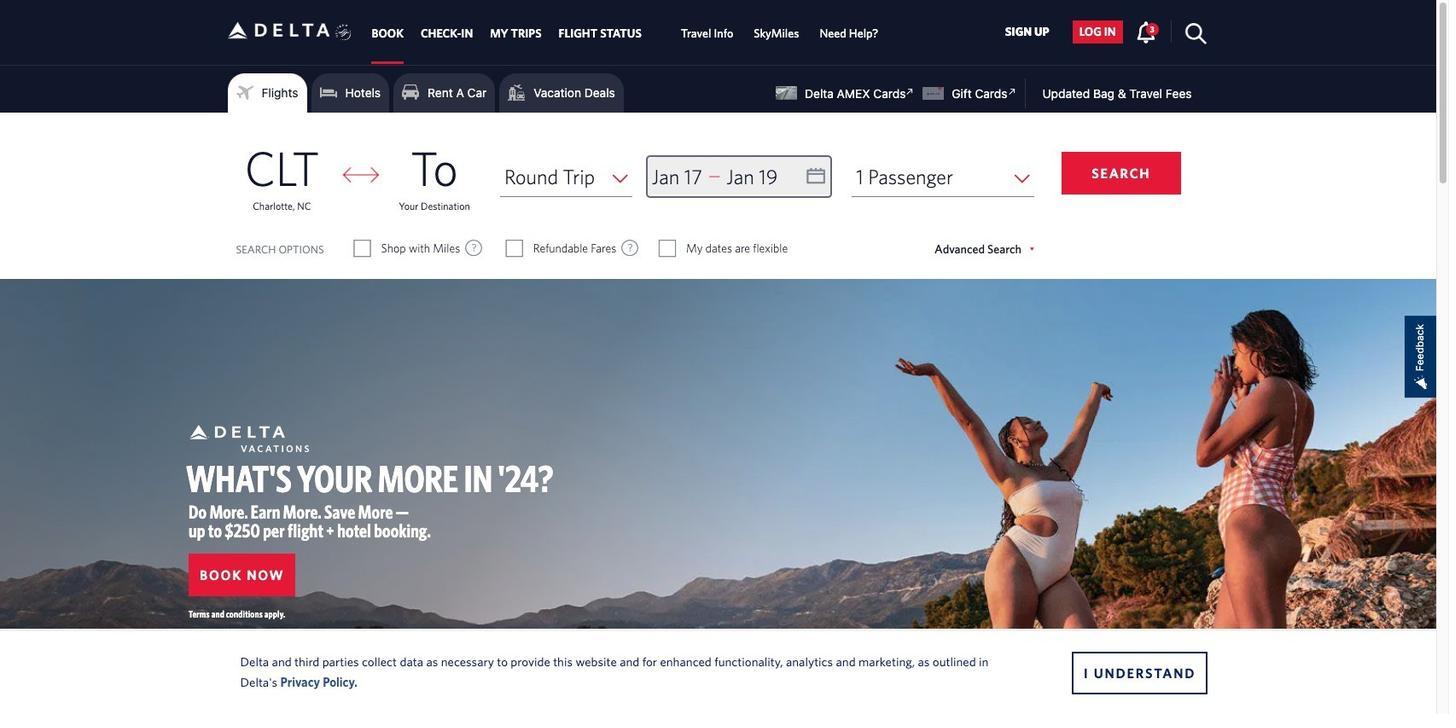 Task type: describe. For each thing, give the bounding box(es) containing it.
delta air lines image
[[228, 4, 330, 57]]

1 this link opens another site in a new window that may not follow the same accessibility policies as delta air lines. image from the left
[[903, 84, 919, 100]]

skyteam image
[[335, 6, 352, 59]]



Task type: locate. For each thing, give the bounding box(es) containing it.
None checkbox
[[355, 240, 370, 257], [660, 240, 675, 257], [355, 240, 370, 257], [660, 240, 675, 257]]

None checkbox
[[507, 240, 522, 257]]

this link opens another site in a new window that may not follow the same accessibility policies as delta air lines. image
[[903, 84, 919, 100], [1004, 84, 1021, 100]]

None text field
[[648, 157, 830, 197]]

1 horizontal spatial this link opens another site in a new window that may not follow the same accessibility policies as delta air lines. image
[[1004, 84, 1021, 100]]

0 horizontal spatial this link opens another site in a new window that may not follow the same accessibility policies as delta air lines. image
[[903, 84, 919, 100]]

2 this link opens another site in a new window that may not follow the same accessibility policies as delta air lines. image from the left
[[1004, 84, 1021, 100]]

None field
[[500, 157, 632, 197], [852, 157, 1035, 197], [500, 157, 632, 197], [852, 157, 1035, 197]]

delta vacations logo image
[[190, 425, 309, 453]]

tab list
[[363, 0, 889, 64]]

tab panel
[[0, 113, 1437, 279]]



Task type: vqa. For each thing, say whether or not it's contained in the screenshot.
Calendar expanded, use arrow keys to select date APPLICATION
no



